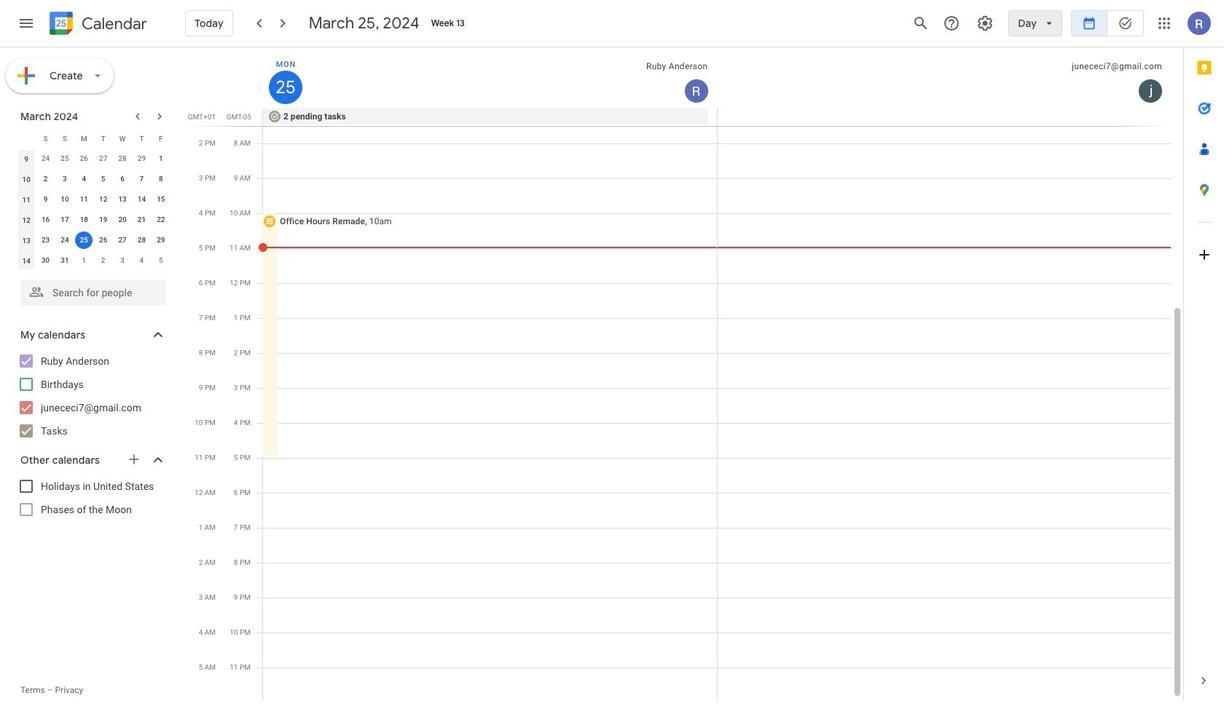 Task type: locate. For each thing, give the bounding box(es) containing it.
april 3 element
[[114, 252, 131, 270]]

row group inside march 2024 grid
[[17, 149, 171, 271]]

5 element
[[95, 171, 112, 188]]

10 element
[[56, 191, 74, 208]]

april 5 element
[[152, 252, 170, 270]]

april 2 element
[[95, 252, 112, 270]]

row group
[[17, 149, 171, 271]]

6 element
[[114, 171, 131, 188]]

18 element
[[75, 211, 93, 229]]

26 element
[[95, 232, 112, 249]]

8 element
[[152, 171, 170, 188]]

25, today element
[[75, 232, 93, 249]]

february 26 element
[[75, 150, 93, 168]]

my calendars list
[[3, 350, 181, 443]]

row
[[257, 109, 1184, 126], [17, 128, 171, 149], [17, 149, 171, 169], [17, 169, 171, 189], [17, 189, 171, 210], [17, 210, 171, 230], [17, 230, 171, 251], [17, 251, 171, 271]]

0 horizontal spatial column header
[[17, 128, 36, 149]]

1 vertical spatial column header
[[17, 128, 36, 149]]

Search for people text field
[[29, 280, 157, 306]]

24 element
[[56, 232, 74, 249]]

february 29 element
[[133, 150, 150, 168]]

tab list
[[1184, 47, 1224, 661]]

february 25 element
[[56, 150, 74, 168]]

9 element
[[37, 191, 54, 208]]

heading
[[79, 15, 147, 32]]

column header
[[263, 47, 717, 109], [17, 128, 36, 149]]

22 element
[[152, 211, 170, 229]]

1 element
[[152, 150, 170, 168]]

calendar element
[[47, 9, 147, 41]]

monday, march 25, today element
[[269, 71, 302, 104]]

7 element
[[133, 171, 150, 188]]

28 element
[[133, 232, 150, 249]]

4 element
[[75, 171, 93, 188]]

0 vertical spatial column header
[[263, 47, 717, 109]]

column header inside march 2024 grid
[[17, 128, 36, 149]]

1 horizontal spatial column header
[[263, 47, 717, 109]]

20 element
[[114, 211, 131, 229]]

cell
[[74, 230, 94, 251]]

grid
[[187, 47, 1184, 702]]

None search field
[[0, 274, 181, 306]]

19 element
[[95, 211, 112, 229]]



Task type: describe. For each thing, give the bounding box(es) containing it.
add other calendars image
[[127, 453, 141, 467]]

april 4 element
[[133, 252, 150, 270]]

february 28 element
[[114, 150, 131, 168]]

march 2024 grid
[[14, 128, 171, 271]]

12 element
[[95, 191, 112, 208]]

11 element
[[75, 191, 93, 208]]

15 element
[[152, 191, 170, 208]]

other calendars list
[[3, 475, 181, 522]]

31 element
[[56, 252, 74, 270]]

23 element
[[37, 232, 54, 249]]

2 element
[[37, 171, 54, 188]]

cell inside march 2024 grid
[[74, 230, 94, 251]]

30 element
[[37, 252, 54, 270]]

27 element
[[114, 232, 131, 249]]

april 1 element
[[75, 252, 93, 270]]

heading inside the calendar element
[[79, 15, 147, 32]]

3 element
[[56, 171, 74, 188]]

13 element
[[114, 191, 131, 208]]

february 27 element
[[95, 150, 112, 168]]

16 element
[[37, 211, 54, 229]]

29 element
[[152, 232, 170, 249]]

14 element
[[133, 191, 150, 208]]

settings menu image
[[977, 15, 994, 32]]

17 element
[[56, 211, 74, 229]]

february 24 element
[[37, 150, 54, 168]]

main drawer image
[[17, 15, 35, 32]]

21 element
[[133, 211, 150, 229]]



Task type: vqa. For each thing, say whether or not it's contained in the screenshot.
12 element
yes



